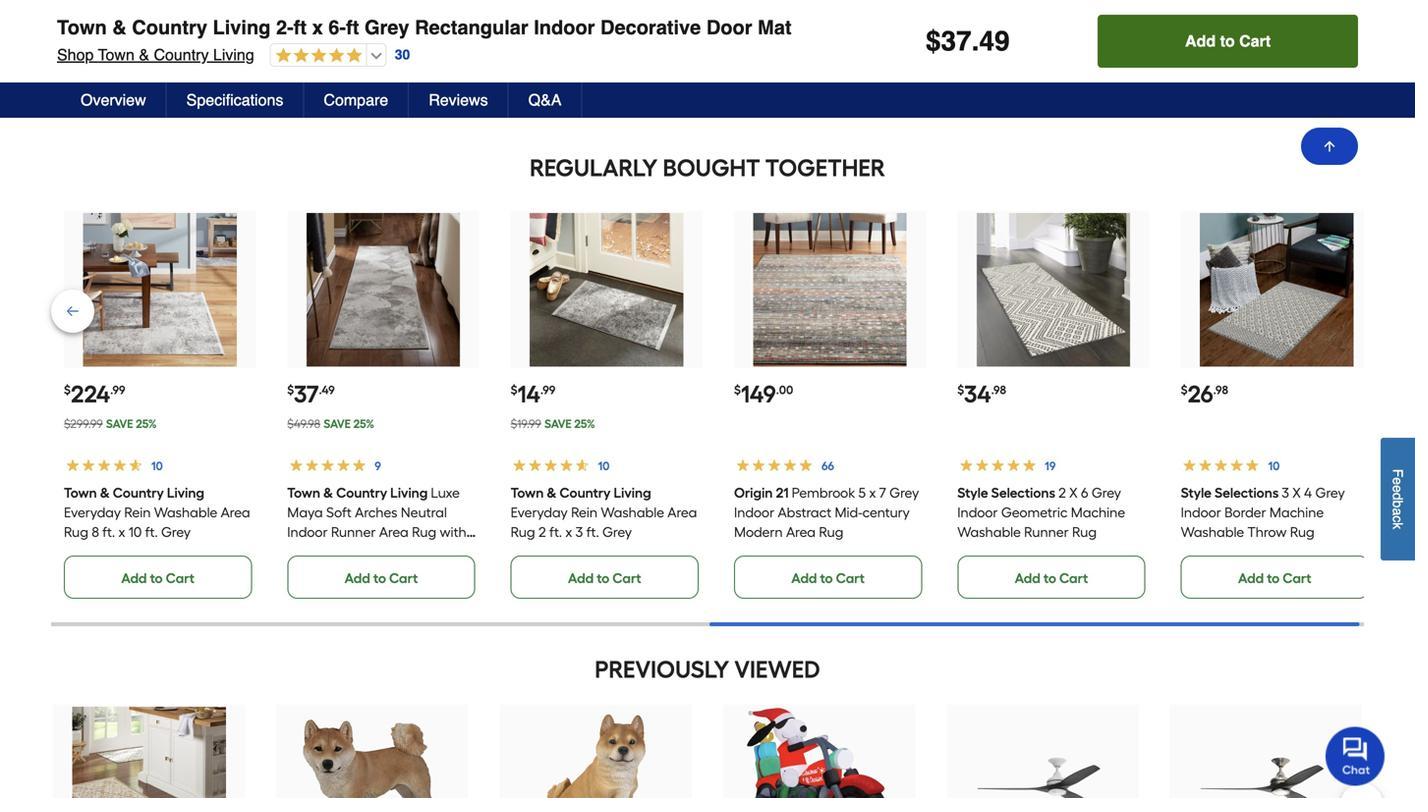 Task type: locate. For each thing, give the bounding box(es) containing it.
37 inside 37 list item
[[294, 381, 319, 409]]

2 25% from the left
[[353, 417, 374, 432]]

rein for 224
[[124, 505, 151, 522]]

washable inside 2 x 6 grey indoor geometric machine washable runner rug
[[957, 525, 1021, 541]]

.99 up the $299.99 save 25%
[[110, 384, 125, 398]]

country for town & country living everyday rein washable area rug 2 ft. x 3 ft. grey
[[560, 485, 611, 502]]

cart inside 149 list item
[[836, 571, 865, 587]]

1 horizontal spatial runner
[[1024, 525, 1069, 541]]

selections inside 34 list item
[[991, 485, 1055, 502]]

add to cart link inside the 224 list item
[[64, 556, 252, 600]]

country for town & country living everyday rein washable area rug 8 ft. x 10 ft. grey
[[113, 485, 164, 502]]

add inside 34 list item
[[1015, 571, 1041, 587]]

25% right the $299.99
[[136, 417, 157, 432]]

d
[[1390, 493, 1406, 501]]

14 list item
[[511, 212, 703, 600]]

2 rug from the left
[[412, 525, 436, 541]]

border
[[1225, 505, 1266, 522]]

cart inside 34 list item
[[1059, 571, 1088, 587]]

country up shop town & country living
[[132, 16, 207, 39]]

0 vertical spatial 37
[[941, 26, 972, 57]]

selections for 26
[[1215, 485, 1279, 502]]

pembrook 5 x 7 grey indoor abstract mid-century modern area rug
[[734, 485, 919, 541]]

cart inside "button"
[[1239, 32, 1271, 50]]

add inside 26 list item
[[1238, 571, 1264, 587]]

selections for 34
[[991, 485, 1055, 502]]

style selections up border
[[1181, 485, 1279, 502]]

.99
[[110, 384, 125, 398], [540, 384, 555, 398]]

indoor left 'geometric'
[[957, 505, 998, 522]]

regularly bought together
[[530, 154, 885, 183]]

add for third add to cart list item
[[1236, 49, 1262, 66]]

37 list item
[[287, 212, 479, 600]]

3
[[1282, 485, 1289, 502], [576, 525, 583, 541]]

country for town & country living 2-ft x 6-ft grey rectangular indoor decorative door mat
[[132, 16, 207, 39]]

add to cart button
[[1098, 15, 1358, 68]]

everyday up 8
[[64, 505, 121, 522]]

cart for 14 list item
[[613, 571, 641, 587]]

1 add to cart list item from the left
[[62, 0, 254, 78]]

style selections 3 x 4 grey indoor border machine washable throw rug image
[[1200, 213, 1354, 367]]

e
[[1390, 478, 1406, 485], [1390, 485, 1406, 493]]

cart for 2nd add to cart list item from the right
[[387, 49, 416, 66]]

town for town & country living 2-ft x 6-ft grey rectangular indoor decorative door mat
[[57, 16, 107, 39]]

style for 34
[[957, 485, 988, 502]]

25% for 37
[[353, 417, 374, 432]]

1 rein from the left
[[124, 505, 151, 522]]

3 save from the left
[[544, 417, 572, 432]]

style selections
[[957, 485, 1055, 502], [1181, 485, 1279, 502]]

to
[[1220, 32, 1235, 50], [148, 49, 161, 66], [371, 49, 384, 66], [1265, 49, 1278, 66], [150, 571, 163, 587], [373, 571, 386, 587], [597, 571, 610, 587], [820, 571, 833, 587], [1044, 571, 1056, 587], [1267, 571, 1280, 587]]

0 horizontal spatial 25%
[[136, 417, 157, 432]]

2 left 6
[[1059, 485, 1066, 502]]

machine inside 2 x 6 grey indoor geometric machine washable runner rug
[[1071, 505, 1125, 522]]

2 horizontal spatial add to cart list item
[[1179, 0, 1371, 78]]

e up b
[[1390, 485, 1406, 493]]

add inside 14 list item
[[568, 571, 594, 587]]

to inside the 224 list item
[[150, 571, 163, 587]]

town inside town & country living everyday rein washable area rug 2 ft. x 3 ft. grey
[[511, 485, 544, 502]]

living for town & country living
[[390, 485, 428, 502]]

add to cart list item
[[62, 0, 254, 78], [285, 0, 477, 78], [1179, 0, 1371, 78]]

rug inside 3 x 4 grey indoor border machine washable throw rug
[[1290, 525, 1315, 541]]

reviews
[[429, 91, 488, 109]]

area
[[221, 505, 250, 522], [668, 505, 697, 522], [379, 525, 409, 541], [786, 525, 816, 541]]

2 style selections from the left
[[1181, 485, 1279, 502]]

washable
[[154, 505, 217, 522], [601, 505, 664, 522], [957, 525, 1021, 541], [1181, 525, 1244, 541]]

6
[[1081, 485, 1088, 502]]

add inside 37 list item
[[345, 571, 370, 587]]

luxe maya soft arches neutral indoor runner area rug with high-low texture, grey, 1 ft 9 in x7 ft 2 in
[[287, 485, 466, 581]]

7
[[879, 485, 886, 502]]

rug down mid-
[[819, 525, 844, 541]]

overview button
[[61, 83, 167, 118]]

save inside 37 list item
[[324, 417, 351, 432]]

save for 224
[[106, 417, 133, 432]]

$ inside $ 26 .98
[[1181, 384, 1188, 398]]

1 25% from the left
[[136, 417, 157, 432]]

cart for 34 list item
[[1059, 571, 1088, 587]]

machine down 4
[[1270, 505, 1324, 522]]

add to cart link inside 14 list item
[[511, 556, 699, 600]]

x
[[312, 16, 323, 39], [869, 485, 876, 502], [118, 525, 125, 541], [565, 525, 572, 541]]

.99 inside $ 224 .99
[[110, 384, 125, 398]]

cart inside 37 list item
[[389, 571, 418, 587]]

style
[[957, 485, 988, 502], [1181, 485, 1212, 502]]

$ 37 . 49
[[926, 26, 1010, 57]]

& down $19.99 save 25%
[[547, 485, 557, 502]]

everyday
[[64, 505, 121, 522], [511, 505, 568, 522]]

washable inside 3 x 4 grey indoor border machine washable throw rug
[[1181, 525, 1244, 541]]

$ inside "$ 149 .00"
[[734, 384, 741, 398]]

1 vertical spatial 3
[[576, 525, 583, 541]]

0 horizontal spatial save
[[106, 417, 133, 432]]

$ for $ 26 .98
[[1181, 384, 1188, 398]]

2 inside 2 x 6 grey indoor geometric machine washable runner rug
[[1059, 485, 1066, 502]]

machine for 26
[[1270, 505, 1324, 522]]

x left 6
[[1069, 485, 1078, 502]]

reviews button
[[409, 83, 509, 118]]

1 horizontal spatial add to cart list item
[[285, 0, 477, 78]]

1 horizontal spatial 37
[[941, 26, 972, 57]]

25% inside 37 list item
[[353, 417, 374, 432]]

26
[[1188, 381, 1213, 409]]

grey
[[365, 16, 409, 39], [890, 485, 919, 502], [1092, 485, 1121, 502], [1315, 485, 1345, 502], [161, 525, 191, 541], [602, 525, 632, 541]]

1 machine from the left
[[1071, 505, 1125, 522]]

rug right the with at the left bottom of page
[[511, 525, 535, 541]]

peanuts 4.5-ft lighted peanuts worldwide snoopy christmas inflatable image
[[742, 708, 896, 799]]

everyday down $19.99
[[511, 505, 568, 522]]

add for 26 list item
[[1238, 571, 1264, 587]]

0 horizontal spatial machine
[[1071, 505, 1125, 522]]

bought
[[663, 154, 760, 183]]

2 machine from the left
[[1270, 505, 1324, 522]]

1 .99 from the left
[[110, 384, 125, 398]]

e up d on the bottom right of page
[[1390, 478, 1406, 485]]

runner down 'geometric'
[[1024, 525, 1069, 541]]

country up "arches"
[[336, 485, 387, 502]]

ft.
[[102, 525, 115, 541], [145, 525, 158, 541], [549, 525, 562, 541], [586, 525, 599, 541]]

$ inside $ 224 .99
[[64, 384, 71, 398]]

viewed
[[735, 656, 820, 685]]

4 rug from the left
[[819, 525, 844, 541]]

0 horizontal spatial 3
[[576, 525, 583, 541]]

25% right $19.99
[[574, 417, 595, 432]]

save inside the 224 list item
[[106, 417, 133, 432]]

indoor down origin
[[734, 505, 775, 522]]

style selections up 'geometric'
[[957, 485, 1055, 502]]

indoor down 'maya'
[[287, 525, 328, 541]]

save right $19.99
[[544, 417, 572, 432]]

0 vertical spatial 2
[[1059, 485, 1066, 502]]

save right $49.98
[[324, 417, 351, 432]]

1 horizontal spatial style
[[1181, 485, 1212, 502]]

1 rug from the left
[[64, 525, 88, 541]]

everyday inside town & country living everyday rein washable area rug 8 ft. x 10 ft. grey
[[64, 505, 121, 522]]

add to cart inside the 224 list item
[[121, 571, 195, 587]]

$ inside the $ 37 .49
[[287, 384, 294, 398]]

1 horizontal spatial .98
[[1213, 384, 1228, 398]]

& inside town & country living everyday rein washable area rug 2 ft. x 3 ft. grey
[[547, 485, 557, 502]]

add to cart link inside 34 list item
[[957, 556, 1146, 600]]

3 inside town & country living everyday rein washable area rug 2 ft. x 3 ft. grey
[[576, 525, 583, 541]]

0 horizontal spatial style selections
[[957, 485, 1055, 502]]

add to cart link inside 149 list item
[[734, 556, 922, 600]]

add for 34 list item
[[1015, 571, 1041, 587]]

25% inside the 224 list item
[[136, 417, 157, 432]]

$ for $ 149 .00
[[734, 384, 741, 398]]

origin 21 pembrook 5 x 7 grey indoor abstract mid-century modern area rug image
[[753, 213, 907, 367]]

rug inside town & country living everyday rein washable area rug 8 ft. x 10 ft. grey
[[64, 525, 88, 541]]

save for 37
[[324, 417, 351, 432]]

1 horizontal spatial rein
[[571, 505, 598, 522]]

area for town & country living everyday rein washable area rug 2 ft. x 3 ft. grey
[[668, 505, 697, 522]]

rug down 6
[[1072, 525, 1097, 541]]

add to cart inside 149 list item
[[791, 571, 865, 587]]

indoor
[[534, 16, 595, 39], [734, 505, 775, 522], [957, 505, 998, 522], [1181, 505, 1221, 522], [287, 525, 328, 541]]

1 runner from the left
[[331, 525, 376, 541]]

$ 149 .00
[[734, 381, 793, 409]]

save
[[106, 417, 133, 432], [324, 417, 351, 432], [544, 417, 572, 432]]

everyday inside town & country living everyday rein washable area rug 2 ft. x 3 ft. grey
[[511, 505, 568, 522]]

cart for 149 list item
[[836, 571, 865, 587]]

5 rug from the left
[[1072, 525, 1097, 541]]

in down low
[[342, 564, 353, 581]]

rein inside town & country living everyday rein washable area rug 2 ft. x 3 ft. grey
[[571, 505, 598, 522]]

.99 for 224
[[110, 384, 125, 398]]

.99 inside $ 14 .99
[[540, 384, 555, 398]]

town & country living everyday rein washable area rug 2 ft. x 3 ft. grey image
[[530, 213, 683, 367]]

25%
[[136, 417, 157, 432], [353, 417, 374, 432], [574, 417, 595, 432]]

.99 up $19.99 save 25%
[[540, 384, 555, 398]]

list item
[[956, 0, 1147, 78]]

34
[[964, 381, 991, 409]]

southdeep products image
[[1179, 0, 1371, 21]]

rug inside 2 x 6 grey indoor geometric machine washable runner rug
[[1072, 525, 1097, 541]]

style selections inside 34 list item
[[957, 485, 1055, 502]]

1 horizontal spatial selections
[[1215, 485, 1279, 502]]

country down $19.99 save 25%
[[560, 485, 611, 502]]

mid-
[[835, 505, 862, 522]]

25% inside 14 list item
[[574, 417, 595, 432]]

1 horizontal spatial 2
[[539, 525, 546, 541]]

& inside 37 list item
[[323, 485, 333, 502]]

4.9 stars image
[[271, 47, 362, 65]]

0 horizontal spatial selections
[[991, 485, 1055, 502]]

add for the 224 list item
[[121, 571, 147, 587]]

runner
[[331, 525, 376, 541], [1024, 525, 1069, 541]]

to inside 37 list item
[[373, 571, 386, 587]]

1 selections from the left
[[991, 485, 1055, 502]]

0 horizontal spatial .98
[[991, 384, 1006, 398]]

x inside pembrook 5 x 7 grey indoor abstract mid-century modern area rug
[[869, 485, 876, 502]]

0 horizontal spatial runner
[[331, 525, 376, 541]]

25% right $49.98
[[353, 417, 374, 432]]

compare button
[[304, 83, 409, 118]]

add inside the 224 list item
[[121, 571, 147, 587]]

3 rug from the left
[[511, 525, 535, 541]]

x inside 2 x 6 grey indoor geometric machine washable runner rug
[[1069, 485, 1078, 502]]

selections up 'geometric'
[[991, 485, 1055, 502]]

x
[[1069, 485, 1078, 502], [1293, 485, 1301, 502]]

2 horizontal spatial 2
[[1059, 485, 1066, 502]]

save inside 14 list item
[[544, 417, 572, 432]]

37 left "49"
[[941, 26, 972, 57]]

2 everyday from the left
[[511, 505, 568, 522]]

cart inside 26 list item
[[1283, 571, 1312, 587]]

2 horizontal spatial 25%
[[574, 417, 595, 432]]

1 save from the left
[[106, 417, 133, 432]]

c
[[1390, 516, 1406, 523]]

$ 26 .98
[[1181, 381, 1228, 409]]

1 vertical spatial 37
[[294, 381, 319, 409]]

rug down neutral
[[412, 525, 436, 541]]

1 horizontal spatial x
[[1293, 485, 1301, 502]]

0 horizontal spatial .99
[[110, 384, 125, 398]]

2 runner from the left
[[1024, 525, 1069, 541]]

1 in from the left
[[287, 564, 298, 581]]

0 vertical spatial 3
[[1282, 485, 1289, 502]]

2 down low
[[331, 564, 339, 581]]

town right the shop
[[98, 46, 135, 64]]

.98 for 26
[[1213, 384, 1228, 398]]

1 x from the left
[[1069, 485, 1078, 502]]

0 horizontal spatial 2
[[331, 564, 339, 581]]

1 horizontal spatial everyday
[[511, 505, 568, 522]]

6 rug from the left
[[1290, 525, 1315, 541]]

living inside town & country living everyday rein washable area rug 2 ft. x 3 ft. grey
[[614, 485, 651, 502]]

living
[[213, 16, 271, 39], [213, 46, 254, 64], [167, 485, 204, 502], [390, 485, 428, 502], [614, 485, 651, 502]]

& for town & country living 2-ft x 6-ft grey rectangular indoor decorative door mat
[[112, 16, 127, 39]]

town up 8
[[64, 485, 97, 502]]

2 style from the left
[[1181, 485, 1212, 502]]

34 list item
[[957, 212, 1149, 600]]

1 horizontal spatial save
[[324, 417, 351, 432]]

machine down 6
[[1071, 505, 1125, 522]]

2 .98 from the left
[[1213, 384, 1228, 398]]

selections up border
[[1215, 485, 1279, 502]]

2 .99 from the left
[[540, 384, 555, 398]]

2 rein from the left
[[571, 505, 598, 522]]

cart for 37 list item on the left of the page
[[389, 571, 418, 587]]

add to cart link inside 37 list item
[[287, 556, 475, 600]]

0 horizontal spatial rein
[[124, 505, 151, 522]]

1 horizontal spatial 3
[[1282, 485, 1289, 502]]

k
[[1390, 523, 1406, 530]]

.98 inside $ 34 .98
[[991, 384, 1006, 398]]

2 right the with at the left bottom of page
[[539, 525, 546, 541]]

3 25% from the left
[[574, 417, 595, 432]]

0 horizontal spatial x
[[1069, 485, 1078, 502]]

town down $19.99
[[511, 485, 544, 502]]

add to cart
[[1185, 32, 1271, 50], [119, 49, 193, 66], [343, 49, 416, 66], [1236, 49, 1310, 66], [121, 571, 195, 587], [345, 571, 418, 587], [568, 571, 641, 587], [791, 571, 865, 587], [1015, 571, 1088, 587], [1238, 571, 1312, 587]]

town inside town & country living everyday rein washable area rug 8 ft. x 10 ft. grey
[[64, 485, 97, 502]]

1 style from the left
[[957, 485, 988, 502]]

2 horizontal spatial save
[[544, 417, 572, 432]]

grey inside 2 x 6 grey indoor geometric machine washable runner rug
[[1092, 485, 1121, 502]]

$ inside $ 14 .99
[[511, 384, 518, 398]]

0 horizontal spatial add to cart list item
[[62, 0, 254, 78]]

runner inside 2 x 6 grey indoor geometric machine washable runner rug
[[1024, 525, 1069, 541]]

living inside town & country living everyday rein washable area rug 8 ft. x 10 ft. grey
[[167, 485, 204, 502]]

.00
[[776, 384, 793, 398]]

add to cart link for luxe maya soft arches neutral indoor runner area rug with high-low texture, grey, 1 ft 9 in x7 ft 2 in
[[287, 556, 475, 600]]

.98 inside $ 26 .98
[[1213, 384, 1228, 398]]

living inside 37 list item
[[390, 485, 428, 502]]

living for town & country living everyday rein washable area rug 8 ft. x 10 ft. grey
[[167, 485, 204, 502]]

rein
[[124, 505, 151, 522], [571, 505, 598, 522]]

& up shop town & country living
[[112, 16, 127, 39]]

rug right throw
[[1290, 525, 1315, 541]]

to inside 14 list item
[[597, 571, 610, 587]]

rein down $19.99 save 25%
[[571, 505, 598, 522]]

2 x from the left
[[1293, 485, 1301, 502]]

add to cart inside 37 list item
[[345, 571, 418, 587]]

x left 4
[[1293, 485, 1301, 502]]

& up 'overview' button
[[139, 46, 149, 64]]

machine inside 3 x 4 grey indoor border machine washable throw rug
[[1270, 505, 1324, 522]]

1 .98 from the left
[[991, 384, 1006, 398]]

add for 1st add to cart list item
[[119, 49, 145, 66]]

0 horizontal spatial style
[[957, 485, 988, 502]]

2 save from the left
[[324, 417, 351, 432]]

rein inside town & country living everyday rein washable area rug 8 ft. x 10 ft. grey
[[124, 505, 151, 522]]

25% for 14
[[574, 417, 595, 432]]

1 horizontal spatial in
[[342, 564, 353, 581]]

0 horizontal spatial everyday
[[64, 505, 121, 522]]

& for town & country living
[[323, 485, 333, 502]]

ft
[[294, 16, 307, 39], [346, 16, 359, 39], [445, 544, 454, 561], [319, 564, 328, 581]]

town inside 37 list item
[[287, 485, 320, 502]]

washable inside town & country living everyday rein washable area rug 8 ft. x 10 ft. grey
[[154, 505, 217, 522]]

cart
[[1239, 32, 1271, 50], [164, 49, 193, 66], [387, 49, 416, 66], [1281, 49, 1310, 66], [166, 571, 195, 587], [389, 571, 418, 587], [613, 571, 641, 587], [836, 571, 865, 587], [1059, 571, 1088, 587], [1283, 571, 1312, 587]]

cart for 26 list item
[[1283, 571, 1312, 587]]

indoor left border
[[1181, 505, 1221, 522]]

country inside town & country living everyday rein washable area rug 8 ft. x 10 ft. grey
[[113, 485, 164, 502]]

37 up $49.98
[[294, 381, 319, 409]]

2 ft. from the left
[[145, 525, 158, 541]]

& inside town & country living everyday rein washable area rug 8 ft. x 10 ft. grey
[[100, 485, 110, 502]]

$ inside $ 34 .98
[[957, 384, 964, 398]]

town for town & country living
[[287, 485, 320, 502]]

1 horizontal spatial style selections
[[1181, 485, 1279, 502]]

shop town & country living
[[57, 46, 254, 64]]

style inside 34 list item
[[957, 485, 988, 502]]

save right the $299.99
[[106, 417, 133, 432]]

1 style selections from the left
[[957, 485, 1055, 502]]

add to cart link
[[62, 35, 250, 78], [285, 35, 473, 78], [1179, 35, 1367, 78], [64, 556, 252, 600], [287, 556, 475, 600], [511, 556, 699, 600], [734, 556, 922, 600], [957, 556, 1146, 600], [1181, 556, 1369, 600]]

in
[[287, 564, 298, 581], [342, 564, 353, 581]]

cart inside the 224 list item
[[166, 571, 195, 587]]

rug left 8
[[64, 525, 88, 541]]

living for town & country living everyday rein washable area rug 2 ft. x 3 ft. grey
[[614, 485, 651, 502]]

add inside 149 list item
[[791, 571, 817, 587]]

modern
[[734, 525, 783, 541]]

town & country living everyday rein washable area rug 2 ft. x 3 ft. grey
[[511, 485, 697, 541]]

town
[[57, 16, 107, 39], [98, 46, 135, 64], [64, 485, 97, 502], [287, 485, 320, 502], [511, 485, 544, 502]]

to inside 149 list item
[[820, 571, 833, 587]]

1 vertical spatial 2
[[539, 525, 546, 541]]

2 selections from the left
[[1215, 485, 1279, 502]]

1 horizontal spatial .99
[[540, 384, 555, 398]]

& for town & country living everyday rein washable area rug 8 ft. x 10 ft. grey
[[100, 485, 110, 502]]

1 everyday from the left
[[64, 505, 121, 522]]

add for 37 list item on the left of the page
[[345, 571, 370, 587]]

9
[[458, 544, 465, 561]]

cart inside 14 list item
[[613, 571, 641, 587]]

add to cart link inside 26 list item
[[1181, 556, 1369, 600]]

& up soft
[[323, 485, 333, 502]]

to inside 26 list item
[[1267, 571, 1280, 587]]

4
[[1304, 485, 1312, 502]]

town & country living
[[287, 485, 428, 502]]

1 horizontal spatial 25%
[[353, 417, 374, 432]]

selections
[[991, 485, 1055, 502], [1215, 485, 1279, 502]]

runner down soft
[[331, 525, 376, 541]]

to inside 34 list item
[[1044, 571, 1056, 587]]

0 horizontal spatial in
[[287, 564, 298, 581]]

0 horizontal spatial 37
[[294, 381, 319, 409]]

in left the x7 at left bottom
[[287, 564, 298, 581]]

country up '10'
[[113, 485, 164, 502]]

& down the $299.99 save 25%
[[100, 485, 110, 502]]

town & country living everyday rein washable area rug 8 ft. x 10 ft. grey
[[64, 485, 250, 541]]

&
[[112, 16, 127, 39], [139, 46, 149, 64], [100, 485, 110, 502], [323, 485, 333, 502], [547, 485, 557, 502]]

2 vertical spatial 2
[[331, 564, 339, 581]]

together
[[765, 154, 885, 183]]

town up the shop
[[57, 16, 107, 39]]

town up 'maya'
[[287, 485, 320, 502]]

area inside town & country living everyday rein washable area rug 8 ft. x 10 ft. grey
[[221, 505, 250, 522]]

$
[[926, 26, 941, 57], [64, 384, 71, 398], [287, 384, 294, 398], [511, 384, 518, 398], [734, 384, 741, 398], [957, 384, 964, 398], [1181, 384, 1188, 398]]

compare
[[324, 91, 388, 109]]

rein up '10'
[[124, 505, 151, 522]]

1 horizontal spatial machine
[[1270, 505, 1324, 522]]

1 ft. from the left
[[102, 525, 115, 541]]



Task type: describe. For each thing, give the bounding box(es) containing it.
with
[[440, 525, 466, 541]]

specifications
[[186, 91, 283, 109]]

fanimation spitfire 60-in brushed nickel led indoor/outdoor propeller ceiling fan with light remote (3-blade) image
[[1189, 708, 1343, 799]]

37 for .
[[941, 26, 972, 57]]

add to cart inside 34 list item
[[1015, 571, 1088, 587]]

q&a
[[528, 91, 562, 109]]

f
[[1390, 469, 1406, 478]]

save for 14
[[544, 417, 572, 432]]

add for 149 list item
[[791, 571, 817, 587]]

door
[[706, 16, 752, 39]]

regularly bought together heading
[[51, 149, 1364, 188]]

area for town & country living everyday rein washable area rug 8 ft. x 10 ft. grey
[[221, 505, 250, 522]]

specifications button
[[167, 83, 304, 118]]

grey inside 3 x 4 grey indoor border machine washable throw rug
[[1315, 485, 1345, 502]]

decorative
[[600, 16, 701, 39]]

$ 34 .98
[[957, 381, 1006, 409]]

grey,
[[401, 544, 433, 561]]

b
[[1390, 501, 1406, 508]]

neutral
[[401, 505, 447, 522]]

$49.98
[[287, 417, 320, 432]]

town for town & country living everyday rein washable area rug 8 ft. x 10 ft. grey
[[64, 485, 97, 502]]

$299.99 save 25%
[[64, 417, 157, 432]]

$299.99
[[64, 417, 103, 432]]

origin 21
[[734, 485, 789, 502]]

$ 224 .99
[[64, 381, 125, 409]]

$ 14 .99
[[511, 381, 555, 409]]

$ for $ 14 .99
[[511, 384, 518, 398]]

q&a button
[[509, 83, 582, 118]]

style for 26
[[1181, 485, 1212, 502]]

1 e from the top
[[1390, 478, 1406, 485]]

2 inside town & country living everyday rein washable area rug 2 ft. x 3 ft. grey
[[539, 525, 546, 541]]

soft
[[326, 505, 352, 522]]

.98 for 34
[[991, 384, 1006, 398]]

grey inside town & country living everyday rein washable area rug 8 ft. x 10 ft. grey
[[161, 525, 191, 541]]

25% for 224
[[136, 417, 157, 432]]

style selections for 26
[[1181, 485, 1279, 502]]

luxe
[[431, 485, 460, 502]]

arches
[[355, 505, 398, 522]]

add inside "button"
[[1185, 32, 1216, 50]]

to inside "button"
[[1220, 32, 1235, 50]]

26 list item
[[1181, 212, 1373, 600]]

country for town & country living
[[336, 485, 387, 502]]

.49
[[319, 384, 335, 398]]

add to cart inside 26 list item
[[1238, 571, 1312, 587]]

indoor inside pembrook 5 x 7 grey indoor abstract mid-century modern area rug
[[734, 505, 775, 522]]

style selections for 34
[[957, 485, 1055, 502]]

6-
[[329, 16, 346, 39]]

grey inside pembrook 5 x 7 grey indoor abstract mid-century modern area rug
[[890, 485, 919, 502]]

x for 34
[[1069, 485, 1078, 502]]

$ 37 .49
[[287, 381, 335, 409]]

5
[[859, 485, 866, 502]]

geometric
[[1001, 505, 1068, 522]]

3 add to cart list item from the left
[[1179, 0, 1371, 78]]

add to cart link for pembrook 5 x 7 grey indoor abstract mid-century modern area rug
[[734, 556, 922, 600]]

2 inside luxe maya soft arches neutral indoor runner area rug with high-low texture, grey, 1 ft 9 in x7 ft 2 in
[[331, 564, 339, 581]]

149
[[741, 381, 776, 409]]

4 ft. from the left
[[586, 525, 599, 541]]

previously viewed
[[595, 656, 820, 685]]

century
[[862, 505, 910, 522]]

town for town & country living everyday rein washable area rug 2 ft. x 3 ft. grey
[[511, 485, 544, 502]]

add to cart link for everyday rein washable area rug 8 ft. x 10 ft. grey
[[64, 556, 252, 600]]

grey inside town & country living everyday rein washable area rug 2 ft. x 3 ft. grey
[[602, 525, 632, 541]]

indoor inside 3 x 4 grey indoor border machine washable throw rug
[[1181, 505, 1221, 522]]

indoor inside 2 x 6 grey indoor geometric machine washable runner rug
[[957, 505, 998, 522]]

add for 14 list item
[[568, 571, 594, 587]]

$ for $ 37 .49
[[287, 384, 294, 398]]

f e e d b a c k
[[1390, 469, 1406, 530]]

2 x 6 grey indoor geometric machine washable runner rug
[[957, 485, 1125, 541]]

arrow up image
[[1322, 139, 1338, 154]]

cart for the 224 list item
[[166, 571, 195, 587]]

shop
[[57, 46, 94, 64]]

x for 26
[[1293, 485, 1301, 502]]

2 in from the left
[[342, 564, 353, 581]]

f e e d b a c k button
[[1381, 438, 1415, 561]]

add to cart link for everyday rein washable area rug 2 ft. x 3 ft. grey
[[511, 556, 699, 600]]

rug inside town & country living everyday rein washable area rug 2 ft. x 3 ft. grey
[[511, 525, 535, 541]]

town & country living luxe maya soft arches neutral indoor runner area rug with high-low texture, grey, 1 ft 9 in x7 ft 2 in image
[[306, 213, 460, 367]]

washable inside town & country living everyday rein washable area rug 2 ft. x 3 ft. grey
[[601, 505, 664, 522]]

224
[[71, 381, 110, 409]]

regularly
[[530, 154, 658, 183]]

fanimation spitfire 60-in matte white led indoor/outdoor propeller ceiling fan with light remote (3-blade) image
[[966, 708, 1119, 799]]

$ for $ 37 . 49
[[926, 26, 941, 57]]

texture,
[[350, 544, 398, 561]]

area inside pembrook 5 x 7 grey indoor abstract mid-century modern area rug
[[786, 525, 816, 541]]

14
[[518, 381, 540, 409]]

rein for 14
[[571, 505, 598, 522]]

hi-line gift 16.5-in h x 10-in w clear animal garden statue image
[[296, 708, 449, 799]]

everyday for 224
[[64, 505, 121, 522]]

rectangular
[[415, 16, 528, 39]]

origin
[[734, 485, 773, 502]]

mat
[[758, 16, 792, 39]]

high-
[[287, 544, 321, 561]]

previously
[[595, 656, 729, 685]]

low
[[321, 544, 346, 561]]

224 list item
[[64, 212, 256, 600]]

everyday for 14
[[511, 505, 568, 522]]

add to cart inside 14 list item
[[568, 571, 641, 587]]

pembrook
[[792, 485, 855, 502]]

machine for 34
[[1071, 505, 1125, 522]]

town & country living 2-ft x 6-ft beige rectangular indoor decorative door mat image
[[72, 708, 226, 799]]

2 add to cart list item from the left
[[285, 0, 477, 78]]

3 inside 3 x 4 grey indoor border machine washable throw rug
[[1282, 485, 1289, 502]]

style selections 2 x 6 grey indoor geometric machine washable runner rug image
[[977, 213, 1130, 367]]

3 x 4 grey indoor border machine washable throw rug
[[1181, 485, 1345, 541]]

hi-line gift 15.83-in h x 6.69-in w brown animal garden statue image
[[519, 708, 673, 799]]

$19.99 save 25%
[[511, 417, 595, 432]]

21
[[776, 485, 789, 502]]

indoor inside luxe maya soft arches neutral indoor runner area rug with high-low texture, grey, 1 ft 9 in x7 ft 2 in
[[287, 525, 328, 541]]

area for luxe maya soft arches neutral indoor runner area rug with high-low texture, grey, 1 ft 9 in x7 ft 2 in
[[379, 525, 409, 541]]

3 ft. from the left
[[549, 525, 562, 541]]

chat invite button image
[[1326, 727, 1386, 787]]

49
[[979, 26, 1010, 57]]

$ for $ 224 .99
[[64, 384, 71, 398]]

x inside town & country living everyday rein washable area rug 8 ft. x 10 ft. grey
[[118, 525, 125, 541]]

previously viewed heading
[[51, 651, 1364, 690]]

cart for third add to cart list item
[[1281, 49, 1310, 66]]

& for town & country living everyday rein washable area rug 2 ft. x 3 ft. grey
[[547, 485, 557, 502]]

add to cart inside "button"
[[1185, 32, 1271, 50]]

1
[[437, 544, 442, 561]]

town & country living everyday rein washable area rug 8 ft. x 10 ft. grey image
[[83, 213, 237, 367]]

add to cart link for 3 x 4 grey indoor border machine washable throw rug
[[1181, 556, 1369, 600]]

a
[[1390, 508, 1406, 516]]

rug inside pembrook 5 x 7 grey indoor abstract mid-century modern area rug
[[819, 525, 844, 541]]

cart for 1st add to cart list item
[[164, 49, 193, 66]]

town & country living 2-ft x 6-ft grey rectangular indoor decorative door mat
[[57, 16, 792, 39]]

rug inside luxe maya soft arches neutral indoor runner area rug with high-low texture, grey, 1 ft 9 in x7 ft 2 in
[[412, 525, 436, 541]]

$19.99
[[511, 417, 541, 432]]

add for 2nd add to cart list item from the right
[[343, 49, 368, 66]]

country up specifications
[[154, 46, 209, 64]]

$ for $ 34 .98
[[957, 384, 964, 398]]

abstract
[[778, 505, 832, 522]]

throw
[[1248, 525, 1287, 541]]

living for town & country living 2-ft x 6-ft grey rectangular indoor decorative door mat
[[213, 16, 271, 39]]

.99 for 14
[[540, 384, 555, 398]]

add to cart link for 2 x 6 grey indoor geometric machine washable runner rug
[[957, 556, 1146, 600]]

.
[[972, 26, 979, 57]]

30
[[395, 47, 410, 63]]

10
[[129, 525, 142, 541]]

x inside town & country living everyday rein washable area rug 2 ft. x 3 ft. grey
[[565, 525, 572, 541]]

149 list item
[[734, 212, 926, 600]]

maya
[[287, 505, 323, 522]]

overview
[[81, 91, 146, 109]]

2 e from the top
[[1390, 485, 1406, 493]]

runner inside luxe maya soft arches neutral indoor runner area rug with high-low texture, grey, 1 ft 9 in x7 ft 2 in
[[331, 525, 376, 541]]

37 for .49
[[294, 381, 319, 409]]

x7
[[302, 564, 315, 581]]

8
[[92, 525, 99, 541]]

2-
[[276, 16, 294, 39]]

indoor up q&a
[[534, 16, 595, 39]]

$49.98 save 25%
[[287, 417, 374, 432]]



Task type: vqa. For each thing, say whether or not it's contained in the screenshot.
the to to the top
no



